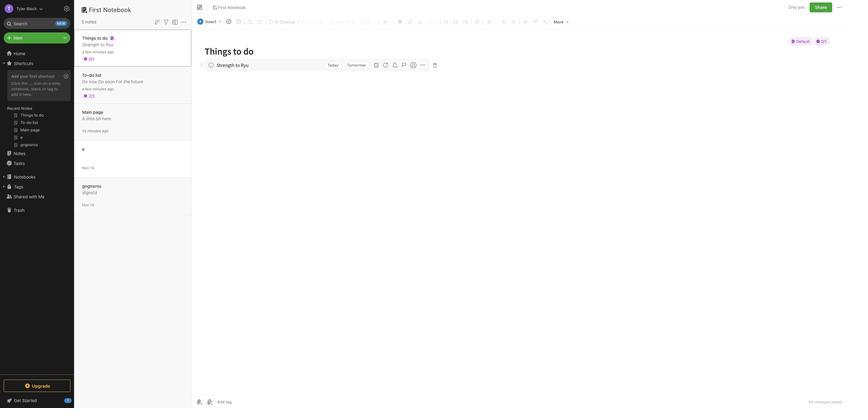 Task type: locate. For each thing, give the bounding box(es) containing it.
more actions field right view options field
[[180, 18, 188, 26]]

add your first shortcut
[[11, 74, 54, 79]]

started
[[22, 399, 37, 404]]

recent
[[7, 106, 20, 111]]

0 horizontal spatial do
[[82, 79, 88, 84]]

new
[[57, 21, 65, 25]]

1 vertical spatial nov
[[82, 203, 89, 207]]

notes right recent
[[21, 106, 32, 111]]

first
[[218, 5, 227, 10], [89, 6, 102, 13]]

2 vertical spatial minutes
[[87, 129, 101, 133]]

note,
[[52, 81, 61, 86]]

your
[[20, 74, 28, 79]]

a down strength
[[82, 50, 84, 54]]

font size image
[[363, 18, 378, 26]]

Heading level field
[[299, 17, 331, 26]]

minutes
[[93, 50, 106, 54], [93, 87, 106, 91], [87, 129, 101, 133]]

page
[[93, 110, 103, 115]]

shared with me link
[[0, 192, 74, 202]]

the
[[124, 79, 130, 84], [21, 81, 27, 86]]

do
[[82, 79, 88, 84], [98, 79, 104, 84]]

tags
[[14, 184, 23, 190]]

only
[[789, 5, 798, 10]]

little
[[86, 116, 95, 121]]

0 horizontal spatial do
[[89, 72, 94, 78]]

0 vertical spatial few
[[85, 50, 92, 54]]

0 vertical spatial ago
[[107, 50, 114, 54]]

0 horizontal spatial notebook
[[103, 6, 131, 13]]

1 vertical spatial minutes
[[93, 87, 106, 91]]

notebook inside note list element
[[103, 6, 131, 13]]

tyler
[[16, 6, 26, 11]]

to
[[97, 35, 101, 41], [101, 42, 105, 47], [54, 86, 58, 91]]

me
[[38, 194, 45, 199]]

0 vertical spatial minutes
[[93, 50, 106, 54]]

ago down ryu on the top left of the page
[[107, 50, 114, 54]]

1 vertical spatial a few minutes ago
[[82, 87, 114, 91]]

a right on
[[49, 81, 51, 86]]

on
[[43, 81, 47, 86]]

ryu
[[106, 42, 113, 47]]

first notebook up notes
[[89, 6, 131, 13]]

a few minutes ago down 'now'
[[82, 87, 114, 91]]

nov down e
[[82, 166, 89, 170]]

to up strength to ryu
[[97, 35, 101, 41]]

0 vertical spatial to
[[97, 35, 101, 41]]

to left ryu on the top left of the page
[[101, 42, 105, 47]]

5 notes
[[82, 19, 96, 24]]

notes
[[85, 19, 96, 24]]

minutes for do now do soon for the future
[[93, 87, 106, 91]]

new
[[14, 35, 22, 40]]

14
[[82, 129, 86, 133], [90, 166, 94, 170], [90, 203, 94, 207]]

0 vertical spatial a few minutes ago
[[82, 50, 114, 54]]

few up 0/1
[[85, 50, 92, 54]]

nov 14 up gngnsrns
[[82, 166, 94, 170]]

notes
[[21, 106, 32, 111], [14, 151, 25, 156]]

first up task image
[[218, 5, 227, 10]]

0 vertical spatial nov 14
[[82, 166, 94, 170]]

do
[[102, 35, 108, 41], [89, 72, 94, 78]]

1 vertical spatial few
[[85, 87, 92, 91]]

2 vertical spatial a
[[82, 87, 84, 91]]

you
[[799, 5, 805, 10]]

0 vertical spatial more actions field
[[837, 2, 844, 12]]

black
[[27, 6, 37, 11]]

task image
[[225, 17, 233, 26]]

first
[[29, 74, 37, 79]]

nov
[[82, 166, 89, 170], [82, 203, 89, 207]]

2 a few minutes ago from the top
[[82, 87, 114, 91]]

first notebook button
[[211, 3, 248, 12]]

more actions image
[[180, 18, 188, 26]]

ago down here
[[102, 129, 109, 133]]

1 horizontal spatial first notebook
[[218, 5, 246, 10]]

to down note,
[[54, 86, 58, 91]]

now
[[89, 79, 97, 84]]

few for strength to ryu
[[85, 50, 92, 54]]

a few minutes ago for strength to ryu
[[82, 50, 114, 54]]

notebook
[[228, 5, 246, 10], [103, 6, 131, 13]]

1 horizontal spatial more actions field
[[837, 2, 844, 12]]

tree
[[0, 49, 74, 375]]

tyler black
[[16, 6, 37, 11]]

0 horizontal spatial the
[[21, 81, 27, 86]]

minutes for strength to ryu
[[93, 50, 106, 54]]

upgrade button
[[4, 380, 70, 393]]

Add filters field
[[163, 18, 170, 26]]

0 vertical spatial do
[[102, 35, 108, 41]]

1 vertical spatial do
[[89, 72, 94, 78]]

do up ryu on the top left of the page
[[102, 35, 108, 41]]

1 vertical spatial more actions field
[[180, 18, 188, 26]]

0/1
[[89, 57, 94, 61]]

here
[[102, 116, 111, 121]]

minutes down strength to ryu
[[93, 50, 106, 54]]

few for do now do soon for the future
[[85, 87, 92, 91]]

1 horizontal spatial notebook
[[228, 5, 246, 10]]

things
[[82, 35, 96, 41]]

get started
[[14, 399, 37, 404]]

a few minutes ago down strength to ryu
[[82, 50, 114, 54]]

shortcuts
[[14, 61, 33, 66]]

1 a few minutes ago from the top
[[82, 50, 114, 54]]

notebooks
[[14, 174, 36, 180]]

do up 'now'
[[89, 72, 94, 78]]

1 vertical spatial a
[[49, 81, 51, 86]]

with
[[29, 194, 37, 199]]

minutes down the a little bit here
[[87, 129, 101, 133]]

the left ...
[[21, 81, 27, 86]]

notebook inside "button"
[[228, 5, 246, 10]]

a down to-
[[82, 87, 84, 91]]

0 horizontal spatial first
[[89, 6, 102, 13]]

icon
[[34, 81, 42, 86]]

home link
[[0, 49, 74, 58]]

Highlight field
[[425, 17, 440, 26]]

click the ...
[[11, 81, 33, 86]]

1 horizontal spatial do
[[102, 35, 108, 41]]

notes up 'tasks'
[[14, 151, 25, 156]]

shared with me
[[14, 194, 45, 199]]

1 nov 14 from the top
[[82, 166, 94, 170]]

note list element
[[74, 0, 192, 409]]

few up '2/3'
[[85, 87, 92, 91]]

settings image
[[63, 5, 70, 12]]

nov 14
[[82, 166, 94, 170], [82, 203, 94, 207]]

1 horizontal spatial do
[[98, 79, 104, 84]]

1 vertical spatial nov 14
[[82, 203, 94, 207]]

heading level image
[[300, 18, 331, 26]]

Add tag field
[[217, 400, 263, 405]]

a for do now do soon for the future
[[82, 87, 84, 91]]

ago
[[107, 50, 114, 54], [107, 87, 114, 91], [102, 129, 109, 133]]

14 down a
[[82, 129, 86, 133]]

1 vertical spatial to
[[101, 42, 105, 47]]

tags button
[[0, 182, 74, 192]]

alignment image
[[484, 18, 499, 26]]

0 horizontal spatial first notebook
[[89, 6, 131, 13]]

more actions field inside note list element
[[180, 18, 188, 26]]

main page
[[82, 110, 103, 115]]

7
[[67, 399, 69, 403]]

More actions field
[[837, 2, 844, 12], [180, 18, 188, 26]]

add filters image
[[163, 18, 170, 26]]

1 vertical spatial ago
[[107, 87, 114, 91]]

do inside to-do list do now do soon for the future
[[89, 72, 94, 78]]

1 horizontal spatial the
[[124, 79, 130, 84]]

Font size field
[[363, 17, 378, 26]]

nov down sfgnsfd
[[82, 203, 89, 207]]

Search text field
[[8, 18, 66, 29]]

expand tags image
[[2, 184, 6, 189]]

shortcut
[[38, 74, 54, 79]]

14 minutes ago
[[82, 129, 109, 133]]

things to do
[[82, 35, 108, 41]]

0 vertical spatial a
[[82, 50, 84, 54]]

to-
[[82, 72, 89, 78]]

Font color field
[[380, 17, 395, 26]]

tree containing home
[[0, 49, 74, 375]]

a few minutes ago for do now do soon for the future
[[82, 87, 114, 91]]

for
[[116, 79, 123, 84]]

2/3
[[89, 94, 95, 98]]

more actions field right share button
[[837, 2, 844, 12]]

ago down the soon
[[107, 87, 114, 91]]

a few minutes ago
[[82, 50, 114, 54], [82, 87, 114, 91]]

trash link
[[0, 205, 74, 215]]

a
[[82, 50, 84, 54], [49, 81, 51, 86], [82, 87, 84, 91]]

Font family field
[[333, 17, 361, 26]]

nov 14 down sfgnsfd
[[82, 203, 94, 207]]

font color image
[[380, 18, 395, 26]]

group inside "tree"
[[0, 68, 74, 151]]

to inside icon on a note, notebook, stack or tag to add it here.
[[54, 86, 58, 91]]

a for strength to ryu
[[82, 50, 84, 54]]

do down to-
[[82, 79, 88, 84]]

1 horizontal spatial first
[[218, 5, 227, 10]]

first notebook
[[218, 5, 246, 10], [89, 6, 131, 13]]

add tag image
[[206, 399, 213, 406]]

first notebook up task image
[[218, 5, 246, 10]]

0 horizontal spatial more actions field
[[180, 18, 188, 26]]

group
[[0, 68, 74, 151]]

first inside note list element
[[89, 6, 102, 13]]

14 down sfgnsfd
[[90, 203, 94, 207]]

2 nov from the top
[[82, 203, 89, 207]]

the right for
[[124, 79, 130, 84]]

group containing add your first shortcut
[[0, 68, 74, 151]]

first up notes
[[89, 6, 102, 13]]

few
[[85, 50, 92, 54], [85, 87, 92, 91]]

minutes down 'now'
[[93, 87, 106, 91]]

2 few from the top
[[85, 87, 92, 91]]

2 vertical spatial to
[[54, 86, 58, 91]]

1 vertical spatial notes
[[14, 151, 25, 156]]

0 vertical spatial nov
[[82, 166, 89, 170]]

icon on a note, notebook, stack or tag to add it here.
[[11, 81, 61, 97]]

recent notes
[[7, 106, 32, 111]]

14 up gngnsrns
[[90, 166, 94, 170]]

1 nov from the top
[[82, 166, 89, 170]]

Insert field
[[196, 17, 224, 26]]

all
[[809, 400, 814, 405]]

add
[[11, 74, 19, 79]]

Account field
[[0, 2, 43, 15]]

do down list
[[98, 79, 104, 84]]

1 few from the top
[[85, 50, 92, 54]]

a
[[82, 116, 85, 121]]



Task type: vqa. For each thing, say whether or not it's contained in the screenshot.
row
no



Task type: describe. For each thing, give the bounding box(es) containing it.
all changes saved
[[809, 400, 843, 405]]

Note Editor text field
[[192, 30, 848, 396]]

2 nov 14 from the top
[[82, 203, 94, 207]]

2 vertical spatial 14
[[90, 203, 94, 207]]

More field
[[552, 17, 571, 26]]

add
[[11, 92, 18, 97]]

main
[[82, 110, 92, 115]]

0 vertical spatial notes
[[21, 106, 32, 111]]

font family image
[[333, 18, 361, 26]]

0 vertical spatial 14
[[82, 129, 86, 133]]

Sort options field
[[154, 18, 161, 26]]

list
[[95, 72, 102, 78]]

expand note image
[[196, 4, 204, 11]]

expand notebooks image
[[2, 175, 6, 179]]

click to collapse image
[[72, 397, 76, 405]]

stack
[[31, 86, 41, 91]]

tasks
[[14, 161, 25, 166]]

more actions field inside note window element
[[837, 2, 844, 12]]

2 do from the left
[[98, 79, 104, 84]]

View options field
[[170, 18, 179, 26]]

ago for do now do soon for the future
[[107, 87, 114, 91]]

shortcuts button
[[0, 58, 74, 68]]

more
[[554, 19, 564, 24]]

new button
[[4, 32, 70, 44]]

tasks button
[[0, 158, 74, 168]]

to-do list do now do soon for the future
[[82, 72, 143, 84]]

gngnsrns
[[82, 184, 101, 189]]

2 vertical spatial ago
[[102, 129, 109, 133]]

first inside "button"
[[218, 5, 227, 10]]

get
[[14, 399, 21, 404]]

a little bit here
[[82, 116, 111, 121]]

new search field
[[8, 18, 67, 29]]

shared
[[14, 194, 28, 199]]

or
[[42, 86, 46, 91]]

notebook,
[[11, 86, 30, 91]]

ago for strength to ryu
[[107, 50, 114, 54]]

more actions image
[[837, 4, 844, 11]]

first notebook inside note list element
[[89, 6, 131, 13]]

tag
[[47, 86, 53, 91]]

Alignment field
[[484, 17, 500, 26]]

insert
[[205, 19, 217, 24]]

only you
[[789, 5, 805, 10]]

share
[[816, 5, 828, 10]]

here.
[[23, 92, 32, 97]]

trash
[[14, 208, 25, 213]]

to for strength
[[101, 42, 105, 47]]

highlight image
[[425, 18, 440, 26]]

bit
[[96, 116, 101, 121]]

home
[[14, 51, 25, 56]]

strength
[[82, 42, 99, 47]]

notebooks link
[[0, 172, 74, 182]]

soon
[[105, 79, 115, 84]]

the inside "tree"
[[21, 81, 27, 86]]

to for things
[[97, 35, 101, 41]]

it
[[19, 92, 22, 97]]

sfgnsfd
[[82, 190, 97, 195]]

1 do from the left
[[82, 79, 88, 84]]

first notebook inside "button"
[[218, 5, 246, 10]]

future
[[131, 79, 143, 84]]

add a reminder image
[[196, 399, 203, 406]]

changes
[[815, 400, 831, 405]]

saved
[[832, 400, 843, 405]]

Help and Learning task checklist field
[[0, 396, 74, 406]]

notes link
[[0, 149, 74, 158]]

upgrade
[[32, 384, 50, 389]]

strength to ryu
[[82, 42, 113, 47]]

1 vertical spatial 14
[[90, 166, 94, 170]]

share button
[[810, 2, 833, 12]]

note window element
[[192, 0, 848, 409]]

click
[[11, 81, 20, 86]]

e
[[82, 147, 85, 152]]

...
[[29, 81, 33, 86]]

a inside icon on a note, notebook, stack or tag to add it here.
[[49, 81, 51, 86]]

5
[[82, 19, 84, 24]]

the inside to-do list do now do soon for the future
[[124, 79, 130, 84]]



